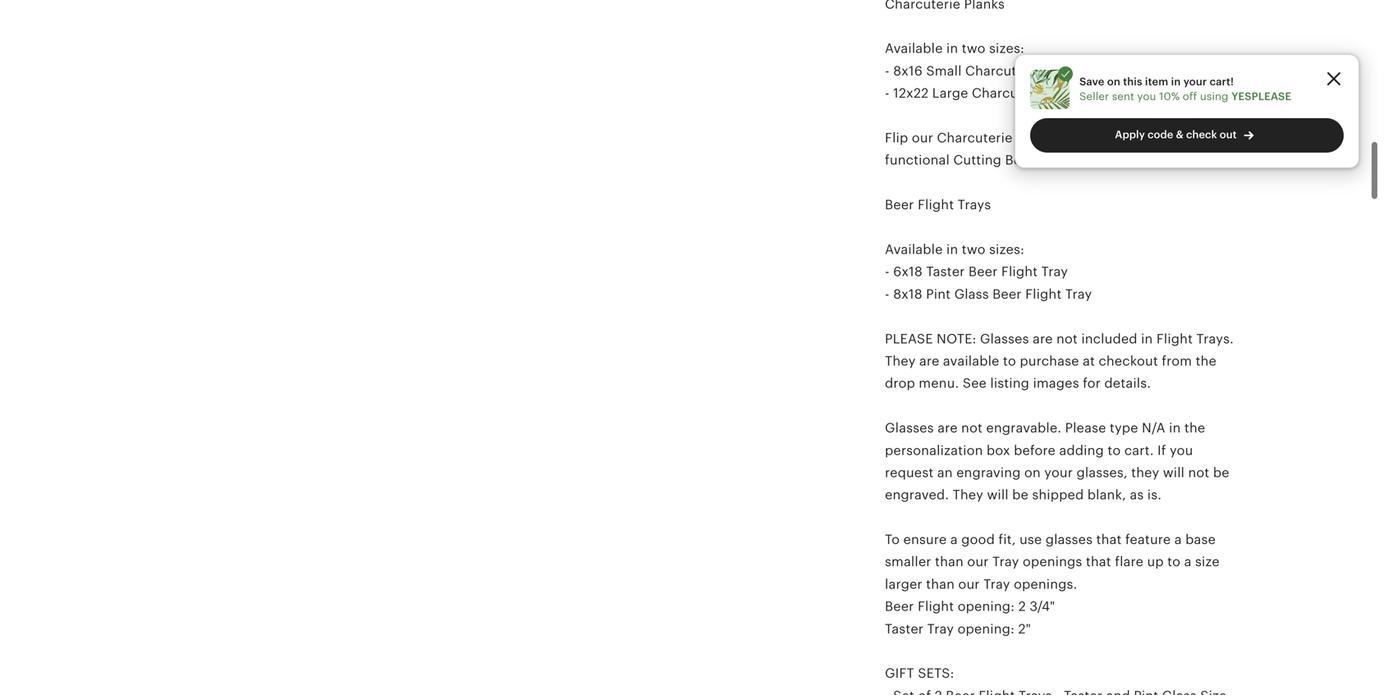 Task type: vqa. For each thing, say whether or not it's contained in the screenshot.
"9.99"
no



Task type: locate. For each thing, give the bounding box(es) containing it.
charcuterie up boards
[[972, 82, 1048, 97]]

1 vertical spatial taster
[[885, 618, 924, 633]]

1 vertical spatial than
[[926, 573, 955, 588]]

not right they
[[1189, 461, 1210, 476]]

your up off
[[1184, 75, 1207, 88]]

2 vertical spatial are
[[938, 417, 958, 432]]

at
[[1083, 350, 1095, 365]]

0 vertical spatial plank
[[1045, 59, 1079, 74]]

1 horizontal spatial glasses
[[980, 327, 1029, 342]]

you right if
[[1170, 439, 1193, 454]]

small
[[926, 59, 962, 74]]

you down item
[[1138, 90, 1157, 103]]

you inside glasses are not engravable. please type n/a in the personalization box before adding to cart. if you request an engraving on your glasses, they will not be engraved. they will be shipped blank, as is.
[[1170, 439, 1193, 454]]

12x22
[[893, 82, 929, 97]]

0 vertical spatial our
[[912, 126, 934, 141]]

0 vertical spatial your
[[1184, 75, 1207, 88]]

1 horizontal spatial taster
[[926, 260, 965, 275]]

as right it
[[1151, 126, 1165, 141]]

sent
[[1112, 90, 1135, 103]]

2 vertical spatial not
[[1189, 461, 1210, 476]]

openings
[[1023, 551, 1083, 566]]

1 horizontal spatial as
[[1151, 126, 1165, 141]]

to inside to ensure a good fit, use glasses that feature a base smaller than our tray openings that flare up to a size larger than our tray openings. beer flight opening: 2 3/4" taster tray opening: 2"
[[1168, 551, 1181, 566]]

0 horizontal spatial on
[[1025, 461, 1041, 476]]

will down if
[[1163, 461, 1185, 476]]

beer inside to ensure a good fit, use glasses that feature a base smaller than our tray openings that flare up to a size larger than our tray openings. beer flight opening: 2 3/4" taster tray opening: 2"
[[885, 595, 914, 610]]

opening: left 2
[[958, 595, 1015, 610]]

- left 12x22 on the right
[[885, 82, 890, 97]]

the
[[1196, 350, 1217, 365], [1185, 417, 1206, 432]]

our inside the flip our charcuterie boards over to use it as a functional cutting board.
[[912, 126, 934, 141]]

in up pint
[[947, 238, 958, 253]]

0 vertical spatial be
[[1213, 461, 1230, 476]]

1 horizontal spatial on
[[1107, 75, 1121, 88]]

available for 8x16
[[885, 37, 943, 52]]

1 vertical spatial sizes:
[[989, 238, 1025, 253]]

0 horizontal spatial glasses
[[885, 417, 934, 432]]

before
[[1014, 439, 1056, 454]]

charcuterie up large
[[966, 59, 1041, 74]]

beer down the functional at top
[[885, 193, 914, 208]]

two for charcuterie
[[962, 37, 986, 52]]

2 two from the top
[[962, 238, 986, 253]]

on up sent
[[1107, 75, 1121, 88]]

are inside glasses are not engravable. please type n/a in the personalization box before adding to cart. if you request an engraving on your glasses, they will not be engraved. they will be shipped blank, as is.
[[938, 417, 958, 432]]

available
[[885, 37, 943, 52], [885, 238, 943, 253]]

available in two sizes: - 6x18 taster beer flight tray - 8x18 pint glass beer flight tray
[[885, 238, 1092, 298]]

listing
[[991, 372, 1030, 387]]

opening: left 2"
[[958, 618, 1015, 633]]

taster down larger
[[885, 618, 924, 633]]

1 vertical spatial the
[[1185, 417, 1206, 432]]

the inside please note: glasses are not included in flight trays. they are available to purchase at checkout from the drop menu. see listing images for details.
[[1196, 350, 1217, 365]]

a left good
[[951, 528, 958, 543]]

glass
[[955, 283, 989, 298]]

they down engraving
[[953, 484, 984, 499]]

two down trays
[[962, 238, 986, 253]]

0 horizontal spatial taster
[[885, 618, 924, 633]]

1 vertical spatial use
[[1020, 528, 1042, 543]]

1 horizontal spatial your
[[1184, 75, 1207, 88]]

1 vertical spatial as
[[1130, 484, 1144, 499]]

0 vertical spatial they
[[885, 350, 916, 365]]

use
[[1113, 126, 1135, 141], [1020, 528, 1042, 543]]

0 vertical spatial as
[[1151, 126, 1165, 141]]

are up purchase
[[1033, 327, 1053, 342]]

taster up pint
[[926, 260, 965, 275]]

not up purchase
[[1057, 327, 1078, 342]]

two inside available in two sizes: - 8x16 small charcuterie plank - 12x22 large charcuterie plank
[[962, 37, 986, 52]]

base
[[1186, 528, 1216, 543]]

using
[[1200, 90, 1229, 103]]

1 vertical spatial two
[[962, 238, 986, 253]]

be up "base" at the bottom right of the page
[[1213, 461, 1230, 476]]

use left it
[[1113, 126, 1135, 141]]

than
[[935, 551, 964, 566], [926, 573, 955, 588]]

are up personalization
[[938, 417, 958, 432]]

our
[[912, 126, 934, 141], [967, 551, 989, 566], [959, 573, 980, 588]]

your up shipped
[[1045, 461, 1073, 476]]

it
[[1139, 126, 1147, 141]]

1 vertical spatial your
[[1045, 461, 1073, 476]]

- left 6x18
[[885, 260, 890, 275]]

flight
[[918, 193, 954, 208], [1002, 260, 1038, 275], [1026, 283, 1062, 298], [1157, 327, 1193, 342], [918, 595, 954, 610]]

sets:
[[918, 662, 955, 677]]

0 vertical spatial that
[[1097, 528, 1122, 543]]

0 vertical spatial two
[[962, 37, 986, 52]]

2 - from the top
[[885, 82, 890, 97]]

0 horizontal spatial use
[[1020, 528, 1042, 543]]

drop
[[885, 372, 915, 387]]

plank
[[1045, 59, 1079, 74], [1051, 82, 1086, 97]]

you inside save on this item in your cart! seller sent you 10% off using yesplease
[[1138, 90, 1157, 103]]

not inside please note: glasses are not included in flight trays. they are available to purchase at checkout from the drop menu. see listing images for details.
[[1057, 327, 1078, 342]]

sizes:
[[989, 37, 1025, 52], [989, 238, 1025, 253]]

they up drop
[[885, 350, 916, 365]]

cart!
[[1210, 75, 1234, 88]]

shipped
[[1032, 484, 1084, 499]]

0 vertical spatial use
[[1113, 126, 1135, 141]]

in up 10%
[[1171, 75, 1181, 88]]

beer down larger
[[885, 595, 914, 610]]

your inside glasses are not engravable. please type n/a in the personalization box before adding to cart. if you request an engraving on your glasses, they will not be engraved. they will be shipped blank, as is.
[[1045, 461, 1073, 476]]

than right larger
[[926, 573, 955, 588]]

2 opening: from the top
[[958, 618, 1015, 633]]

0 horizontal spatial your
[[1045, 461, 1073, 476]]

0 vertical spatial on
[[1107, 75, 1121, 88]]

0 horizontal spatial not
[[962, 417, 983, 432]]

-
[[885, 59, 890, 74], [885, 82, 890, 97], [885, 260, 890, 275], [885, 283, 890, 298]]

glasses up personalization
[[885, 417, 934, 432]]

tray
[[1042, 260, 1068, 275], [1066, 283, 1092, 298], [993, 551, 1019, 566], [984, 573, 1010, 588], [927, 618, 954, 633]]

fit,
[[999, 528, 1016, 543]]

yesplease
[[1232, 90, 1292, 103]]

the down trays.
[[1196, 350, 1217, 365]]

a left &
[[1169, 126, 1176, 141]]

1 vertical spatial available
[[885, 238, 943, 253]]

0 vertical spatial glasses
[[980, 327, 1029, 342]]

1 horizontal spatial use
[[1113, 126, 1135, 141]]

sizes: inside available in two sizes: - 6x18 taster beer flight tray - 8x18 pint glass beer flight tray
[[989, 238, 1025, 253]]

over
[[1064, 126, 1092, 141]]

1 vertical spatial you
[[1170, 439, 1193, 454]]

0 vertical spatial opening:
[[958, 595, 1015, 610]]

in inside please note: glasses are not included in flight trays. they are available to purchase at checkout from the drop menu. see listing images for details.
[[1141, 327, 1153, 342]]

in up checkout
[[1141, 327, 1153, 342]]

1 available from the top
[[885, 37, 943, 52]]

0 horizontal spatial they
[[885, 350, 916, 365]]

to up listing
[[1003, 350, 1016, 365]]

than down ensure
[[935, 551, 964, 566]]

please
[[1065, 417, 1106, 432]]

boards
[[1016, 126, 1061, 141]]

you
[[1138, 90, 1157, 103], [1170, 439, 1193, 454]]

2 horizontal spatial not
[[1189, 461, 1210, 476]]

taster inside to ensure a good fit, use glasses that feature a base smaller than our tray openings that flare up to a size larger than our tray openings. beer flight opening: 2 3/4" taster tray opening: 2"
[[885, 618, 924, 633]]

2 available from the top
[[885, 238, 943, 253]]

glasses,
[[1077, 461, 1128, 476]]

available up 8x16
[[885, 37, 943, 52]]

menu.
[[919, 372, 959, 387]]

2 vertical spatial charcuterie
[[937, 126, 1013, 141]]

sizes: inside available in two sizes: - 8x16 small charcuterie plank - 12x22 large charcuterie plank
[[989, 37, 1025, 52]]

not
[[1057, 327, 1078, 342], [962, 417, 983, 432], [1189, 461, 1210, 476]]

0 vertical spatial not
[[1057, 327, 1078, 342]]

1 vertical spatial opening:
[[958, 618, 1015, 633]]

8x18
[[893, 283, 923, 298]]

as
[[1151, 126, 1165, 141], [1130, 484, 1144, 499]]

up
[[1147, 551, 1164, 566]]

on
[[1107, 75, 1121, 88], [1025, 461, 1041, 476]]

1 horizontal spatial you
[[1170, 439, 1193, 454]]

1 horizontal spatial not
[[1057, 327, 1078, 342]]

- left the 8x18
[[885, 283, 890, 298]]

available for 6x18
[[885, 238, 943, 253]]

item
[[1145, 75, 1169, 88]]

beer flight trays
[[885, 193, 991, 208]]

taster
[[926, 260, 965, 275], [885, 618, 924, 633]]

1 vertical spatial on
[[1025, 461, 1041, 476]]

save on this item in your cart! seller sent you 10% off using yesplease
[[1080, 75, 1292, 103]]

in inside available in two sizes: - 6x18 taster beer flight tray - 8x18 pint glass beer flight tray
[[947, 238, 958, 253]]

available up 6x18
[[885, 238, 943, 253]]

2
[[1019, 595, 1026, 610]]

on down before
[[1025, 461, 1041, 476]]

two
[[962, 37, 986, 52], [962, 238, 986, 253]]

the inside glasses are not engravable. please type n/a in the personalization box before adding to cart. if you request an engraving on your glasses, they will not be engraved. they will be shipped blank, as is.
[[1185, 417, 1206, 432]]

available inside available in two sizes: - 8x16 small charcuterie plank - 12x22 large charcuterie plank
[[885, 37, 943, 52]]

ensure
[[904, 528, 947, 543]]

4 - from the top
[[885, 283, 890, 298]]

to right the up
[[1168, 551, 1181, 566]]

two up large
[[962, 37, 986, 52]]

on inside save on this item in your cart! seller sent you 10% off using yesplease
[[1107, 75, 1121, 88]]

on inside glasses are not engravable. please type n/a in the personalization box before adding to cart. if you request an engraving on your glasses, they will not be engraved. they will be shipped blank, as is.
[[1025, 461, 1041, 476]]

1 horizontal spatial they
[[953, 484, 984, 499]]

1 vertical spatial they
[[953, 484, 984, 499]]

0 vertical spatial taster
[[926, 260, 965, 275]]

use inside to ensure a good fit, use glasses that feature a base smaller than our tray openings that flare up to a size larger than our tray openings. beer flight opening: 2 3/4" taster tray opening: 2"
[[1020, 528, 1042, 543]]

beer
[[885, 193, 914, 208], [969, 260, 998, 275], [993, 283, 1022, 298], [885, 595, 914, 610]]

from
[[1162, 350, 1192, 365]]

glasses up available
[[980, 327, 1029, 342]]

charcuterie up cutting
[[937, 126, 1013, 141]]

beer right glass
[[993, 283, 1022, 298]]

charcuterie
[[966, 59, 1041, 74], [972, 82, 1048, 97], [937, 126, 1013, 141]]

0 vertical spatial available
[[885, 37, 943, 52]]

to down type
[[1108, 439, 1121, 454]]

0 horizontal spatial be
[[1013, 484, 1029, 499]]

in right 'n/a'
[[1169, 417, 1181, 432]]

your
[[1184, 75, 1207, 88], [1045, 461, 1073, 476]]

that up flare
[[1097, 528, 1122, 543]]

1 vertical spatial glasses
[[885, 417, 934, 432]]

0 vertical spatial are
[[1033, 327, 1053, 342]]

1 horizontal spatial will
[[1163, 461, 1185, 476]]

the right 'n/a'
[[1185, 417, 1206, 432]]

0 horizontal spatial will
[[987, 484, 1009, 499]]

opening:
[[958, 595, 1015, 610], [958, 618, 1015, 633]]

1 vertical spatial plank
[[1051, 82, 1086, 97]]

glasses inside glasses are not engravable. please type n/a in the personalization box before adding to cart. if you request an engraving on your glasses, they will not be engraved. they will be shipped blank, as is.
[[885, 417, 934, 432]]

0 vertical spatial the
[[1196, 350, 1217, 365]]

will down engraving
[[987, 484, 1009, 499]]

be left shipped
[[1013, 484, 1029, 499]]

0 vertical spatial sizes:
[[989, 37, 1025, 52]]

1 vertical spatial charcuterie
[[972, 82, 1048, 97]]

as left is.
[[1130, 484, 1144, 499]]

charcuterie inside the flip our charcuterie boards over to use it as a functional cutting board.
[[937, 126, 1013, 141]]

1 sizes: from the top
[[989, 37, 1025, 52]]

to right over
[[1096, 126, 1109, 141]]

available inside available in two sizes: - 6x18 taster beer flight tray - 8x18 pint glass beer flight tray
[[885, 238, 943, 253]]

0 vertical spatial you
[[1138, 90, 1157, 103]]

in up small on the right of the page
[[947, 37, 958, 52]]

glasses inside please note: glasses are not included in flight trays. they are available to purchase at checkout from the drop menu. see listing images for details.
[[980, 327, 1029, 342]]

in inside glasses are not engravable. please type n/a in the personalization box before adding to cart. if you request an engraving on your glasses, they will not be engraved. they will be shipped blank, as is.
[[1169, 417, 1181, 432]]

in
[[947, 37, 958, 52], [1171, 75, 1181, 88], [947, 238, 958, 253], [1141, 327, 1153, 342], [1169, 417, 1181, 432]]

glasses
[[980, 327, 1029, 342], [885, 417, 934, 432]]

request
[[885, 461, 934, 476]]

gift sets:
[[885, 662, 955, 677]]

1 two from the top
[[962, 37, 986, 52]]

2"
[[1018, 618, 1031, 633]]

0 horizontal spatial you
[[1138, 90, 1157, 103]]

not up personalization
[[962, 417, 983, 432]]

0 horizontal spatial as
[[1130, 484, 1144, 499]]

engravable.
[[986, 417, 1062, 432]]

2 sizes: from the top
[[989, 238, 1025, 253]]

use right fit,
[[1020, 528, 1042, 543]]

that left flare
[[1086, 551, 1112, 566]]

flip
[[885, 126, 908, 141]]

seller
[[1080, 90, 1109, 103]]

- left 8x16
[[885, 59, 890, 74]]

are up menu.
[[919, 350, 940, 365]]

two inside available in two sizes: - 6x18 taster beer flight tray - 8x18 pint glass beer flight tray
[[962, 238, 986, 253]]



Task type: describe. For each thing, give the bounding box(es) containing it.
1 vertical spatial are
[[919, 350, 940, 365]]

1 vertical spatial will
[[987, 484, 1009, 499]]

flare
[[1115, 551, 1144, 566]]

included
[[1082, 327, 1138, 342]]

see
[[963, 372, 987, 387]]

1 vertical spatial our
[[967, 551, 989, 566]]

6x18
[[893, 260, 923, 275]]

glasses
[[1046, 528, 1093, 543]]

1 vertical spatial not
[[962, 417, 983, 432]]

0 vertical spatial will
[[1163, 461, 1185, 476]]

2 vertical spatial our
[[959, 573, 980, 588]]

please
[[885, 327, 933, 342]]

8x16
[[893, 59, 923, 74]]

board.
[[1005, 149, 1047, 164]]

available in two sizes: - 8x16 small charcuterie plank - 12x22 large charcuterie plank
[[885, 37, 1086, 97]]

personalization
[[885, 439, 983, 454]]

adding
[[1060, 439, 1104, 454]]

1 vertical spatial that
[[1086, 551, 1112, 566]]

code
[[1148, 128, 1174, 141]]

10%
[[1159, 90, 1180, 103]]

details.
[[1105, 372, 1151, 387]]

in inside available in two sizes: - 8x16 small charcuterie plank - 12x22 large charcuterie plank
[[947, 37, 958, 52]]

for
[[1083, 372, 1101, 387]]

they inside glasses are not engravable. please type n/a in the personalization box before adding to cart. if you request an engraving on your glasses, they will not be engraved. they will be shipped blank, as is.
[[953, 484, 984, 499]]

to inside glasses are not engravable. please type n/a in the personalization box before adding to cart. if you request an engraving on your glasses, they will not be engraved. they will be shipped blank, as is.
[[1108, 439, 1121, 454]]

flip our charcuterie boards over to use it as a functional cutting board.
[[885, 126, 1176, 164]]

box
[[987, 439, 1011, 454]]

as inside glasses are not engravable. please type n/a in the personalization box before adding to cart. if you request an engraving on your glasses, they will not be engraved. they will be shipped blank, as is.
[[1130, 484, 1144, 499]]

blank,
[[1088, 484, 1126, 499]]

flight inside please note: glasses are not included in flight trays. they are available to purchase at checkout from the drop menu. see listing images for details.
[[1157, 327, 1193, 342]]

taster inside available in two sizes: - 6x18 taster beer flight tray - 8x18 pint glass beer flight tray
[[926, 260, 965, 275]]

engraving
[[957, 461, 1021, 476]]

pint
[[926, 283, 951, 298]]

0 vertical spatial charcuterie
[[966, 59, 1041, 74]]

images
[[1033, 372, 1080, 387]]

apply
[[1115, 128, 1145, 141]]

check
[[1186, 128, 1217, 141]]

save
[[1080, 75, 1105, 88]]

3 - from the top
[[885, 260, 890, 275]]

trays
[[958, 193, 991, 208]]

type
[[1110, 417, 1139, 432]]

1 vertical spatial be
[[1013, 484, 1029, 499]]

openings.
[[1014, 573, 1078, 588]]

n/a
[[1142, 417, 1166, 432]]

size
[[1195, 551, 1220, 566]]

they inside please note: glasses are not included in flight trays. they are available to purchase at checkout from the drop menu. see listing images for details.
[[885, 350, 916, 365]]

a inside the flip our charcuterie boards over to use it as a functional cutting board.
[[1169, 126, 1176, 141]]

sizes: for charcuterie
[[989, 37, 1025, 52]]

1 - from the top
[[885, 59, 890, 74]]

to
[[885, 528, 900, 543]]

larger
[[885, 573, 923, 588]]

large
[[932, 82, 969, 97]]

purchase
[[1020, 350, 1079, 365]]

please note: glasses are not included in flight trays. they are available to purchase at checkout from the drop menu. see listing images for details.
[[885, 327, 1234, 387]]

checkout
[[1099, 350, 1158, 365]]

3/4"
[[1030, 595, 1055, 610]]

cutting
[[954, 149, 1002, 164]]

a left "base" at the bottom right of the page
[[1175, 528, 1182, 543]]

engraved.
[[885, 484, 949, 499]]

they
[[1132, 461, 1160, 476]]

an
[[938, 461, 953, 476]]

trays.
[[1197, 327, 1234, 342]]

1 horizontal spatial be
[[1213, 461, 1230, 476]]

functional
[[885, 149, 950, 164]]

to ensure a good fit, use glasses that feature a base smaller than our tray openings that flare up to a size larger than our tray openings. beer flight opening: 2 3/4" taster tray opening: 2"
[[885, 528, 1220, 633]]

in inside save on this item in your cart! seller sent you 10% off using yesplease
[[1171, 75, 1181, 88]]

is.
[[1148, 484, 1162, 499]]

gift
[[885, 662, 915, 677]]

feature
[[1126, 528, 1171, 543]]

if
[[1158, 439, 1166, 454]]

out
[[1220, 128, 1237, 141]]

&
[[1176, 128, 1184, 141]]

0 vertical spatial than
[[935, 551, 964, 566]]

off
[[1183, 90, 1198, 103]]

good
[[962, 528, 995, 543]]

smaller
[[885, 551, 932, 566]]

flight inside to ensure a good fit, use glasses that feature a base smaller than our tray openings that flare up to a size larger than our tray openings. beer flight opening: 2 3/4" taster tray opening: 2"
[[918, 595, 954, 610]]

to inside please note: glasses are not included in flight trays. they are available to purchase at checkout from the drop menu. see listing images for details.
[[1003, 350, 1016, 365]]

your inside save on this item in your cart! seller sent you 10% off using yesplease
[[1184, 75, 1207, 88]]

this
[[1123, 75, 1143, 88]]

use inside the flip our charcuterie boards over to use it as a functional cutting board.
[[1113, 126, 1135, 141]]

as inside the flip our charcuterie boards over to use it as a functional cutting board.
[[1151, 126, 1165, 141]]

cart.
[[1125, 439, 1154, 454]]

1 opening: from the top
[[958, 595, 1015, 610]]

two for beer
[[962, 238, 986, 253]]

available
[[943, 350, 1000, 365]]

apply code & check out link
[[1030, 118, 1344, 153]]

beer up glass
[[969, 260, 998, 275]]

to inside the flip our charcuterie boards over to use it as a functional cutting board.
[[1096, 126, 1109, 141]]

glasses are not engravable. please type n/a in the personalization box before adding to cart. if you request an engraving on your glasses, they will not be engraved. they will be shipped blank, as is.
[[885, 417, 1230, 499]]

sizes: for beer
[[989, 238, 1025, 253]]

note:
[[937, 327, 977, 342]]

a left the size
[[1184, 551, 1192, 566]]

apply code & check out
[[1115, 128, 1237, 141]]



